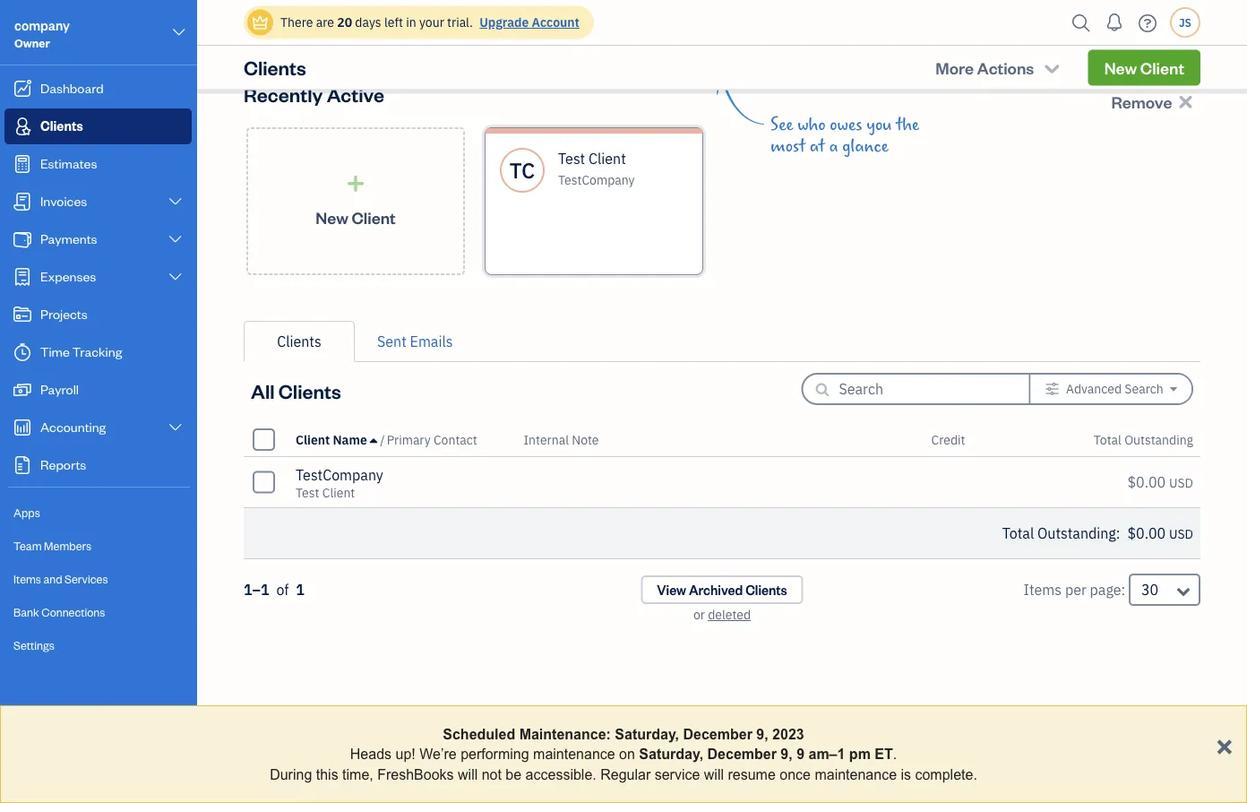 Task type: describe. For each thing, give the bounding box(es) containing it.
testcompany test client
[[296, 466, 383, 501]]

time
[[40, 343, 70, 360]]

glance
[[843, 136, 889, 156]]

bank
[[13, 605, 39, 619]]

in draft
[[1023, 38, 1069, 57]]

items for items per page:
[[1024, 580, 1062, 599]]

scheduled
[[443, 726, 516, 742]]

1 vertical spatial 9,
[[781, 746, 793, 762]]

client image
[[12, 117, 33, 135]]

name
[[333, 431, 367, 448]]

1–1
[[244, 580, 269, 599]]

0 vertical spatial december
[[683, 726, 753, 742]]

recently active
[[244, 81, 384, 107]]

notifications image
[[1101, 4, 1129, 40]]

project image
[[12, 306, 33, 324]]

upgrade account link
[[476, 14, 580, 30]]

total outstanding
[[1094, 431, 1194, 448]]

settings link
[[4, 630, 192, 661]]

chart image
[[12, 419, 33, 437]]

clients inside main element
[[40, 117, 83, 134]]

primary contact link
[[387, 431, 478, 448]]

reports
[[40, 456, 86, 473]]

payment image
[[12, 230, 33, 248]]

invoices
[[40, 192, 87, 209]]

20
[[337, 14, 352, 30]]

report image
[[12, 456, 33, 474]]

credit
[[932, 431, 966, 448]]

more
[[936, 57, 974, 78]]

draft
[[1038, 38, 1069, 57]]

bank connections
[[13, 605, 105, 619]]

test inside test client testcompany
[[558, 149, 585, 168]]

at
[[810, 136, 825, 156]]

1 vertical spatial saturday,
[[639, 746, 704, 762]]

sent emails
[[377, 332, 453, 351]]

primary contact
[[387, 431, 478, 448]]

or
[[694, 606, 705, 623]]

times image
[[1176, 91, 1197, 112]]

chevron large down image for invoices
[[167, 195, 184, 209]]

regular
[[601, 766, 651, 782]]

accounting
[[40, 418, 106, 435]]

1 $0.00 from the top
[[1128, 473, 1166, 492]]

payroll
[[40, 380, 79, 398]]

1 will from the left
[[458, 766, 478, 782]]

dashboard image
[[12, 80, 33, 98]]

there are 20 days left in your trial. upgrade account
[[281, 14, 580, 30]]

once
[[780, 766, 811, 782]]

days
[[355, 14, 382, 30]]

payments link
[[4, 221, 192, 257]]

scheduled maintenance: saturday, december 9, 2023 heads up! we're performing maintenance on saturday, december 9, 9 am–1 pm et . during this time, freshbooks will not be accessible. regular service will resume once maintenance is complete.
[[270, 726, 978, 782]]

0 horizontal spatial new client
[[316, 207, 396, 228]]

you
[[867, 115, 892, 134]]

contact
[[434, 431, 478, 448]]

1–1 of 1
[[244, 580, 305, 599]]

this
[[316, 766, 338, 782]]

note
[[572, 431, 599, 448]]

30
[[1142, 580, 1159, 599]]

payments
[[40, 230, 97, 247]]

client name
[[296, 431, 367, 448]]

test client testcompany
[[558, 149, 635, 188]]

company owner
[[14, 17, 70, 50]]

more actions button
[[920, 49, 1078, 86]]

total for total outstanding : $0.00 usd
[[1003, 524, 1035, 543]]

0 horizontal spatial new client link
[[246, 127, 465, 275]]

outstanding for total outstanding : $0.00 usd
[[1038, 524, 1117, 543]]

sent emails link
[[355, 321, 476, 362]]

team
[[13, 538, 42, 553]]

/
[[380, 431, 385, 448]]

left
[[384, 14, 403, 30]]

0 vertical spatial 9,
[[757, 726, 769, 742]]

0 vertical spatial maintenance
[[533, 746, 615, 762]]

search image
[[1068, 9, 1096, 36]]

per
[[1066, 580, 1087, 599]]

maintenance:
[[520, 726, 611, 742]]

service
[[655, 766, 700, 782]]

client up 'remove' button
[[1141, 57, 1185, 78]]

2 will from the left
[[704, 766, 724, 782]]

advanced
[[1067, 380, 1122, 397]]

owner
[[14, 35, 50, 50]]

1 vertical spatial testcompany
[[296, 466, 383, 484]]

clients up recently
[[244, 54, 306, 80]]

usd inside $0.00 usd
[[1170, 475, 1194, 491]]

0 vertical spatial new
[[1105, 57, 1138, 78]]

× button
[[1217, 728, 1233, 761]]

sent
[[377, 332, 407, 351]]

total outstanding link
[[568, 0, 877, 58]]

total outstanding link
[[1094, 431, 1194, 448]]

advanced search button
[[1031, 375, 1192, 403]]

reports link
[[4, 447, 192, 483]]

1 vertical spatial clients link
[[244, 321, 355, 362]]

owes
[[830, 115, 863, 134]]

we're
[[420, 746, 457, 762]]

estimate image
[[12, 155, 33, 173]]

chevrondown image
[[1042, 58, 1063, 77]]

total
[[668, 38, 697, 57]]

are
[[316, 14, 334, 30]]

client left name
[[296, 431, 330, 448]]

0 vertical spatial chevron large down image
[[171, 22, 187, 43]]

invoice image
[[12, 193, 33, 211]]

items for items and services
[[13, 571, 41, 586]]

js
[[1180, 15, 1192, 30]]

services
[[65, 571, 108, 586]]

view
[[657, 581, 687, 598]]

team members link
[[4, 531, 192, 562]]

apps
[[13, 505, 40, 520]]



Task type: locate. For each thing, give the bounding box(es) containing it.
1 horizontal spatial total
[[1094, 431, 1122, 448]]

client name link
[[296, 431, 380, 448]]

actions
[[978, 57, 1035, 78]]

1 vertical spatial $0.00
[[1128, 524, 1166, 543]]

in left the draft
[[1023, 38, 1035, 57]]

will left 'not'
[[458, 766, 478, 782]]

usd down $0.00 usd
[[1170, 526, 1194, 542]]

2 chevron large down image from the top
[[167, 232, 184, 246]]

more actions
[[936, 57, 1035, 78]]

account
[[532, 14, 580, 30]]

outstanding for total outstanding
[[1125, 431, 1194, 448]]

total for total outstanding
[[1094, 431, 1122, 448]]

1 vertical spatial total
[[1003, 524, 1035, 543]]

1
[[296, 580, 305, 599]]

outstanding up $0.00 usd
[[1125, 431, 1194, 448]]

members
[[44, 538, 92, 553]]

chevron large down image
[[167, 195, 184, 209], [167, 232, 184, 246], [167, 420, 184, 435]]

0 vertical spatial $0.00
[[1128, 473, 1166, 492]]

expenses
[[40, 268, 96, 285]]

0 horizontal spatial maintenance
[[533, 746, 615, 762]]

projects
[[40, 305, 88, 322]]

chevron large down image up projects link
[[167, 270, 184, 284]]

am–1
[[809, 746, 846, 762]]

0 vertical spatial chevron large down image
[[167, 195, 184, 209]]

outstanding
[[701, 38, 777, 57]]

1 chevron large down image from the top
[[167, 195, 184, 209]]

credit link
[[932, 431, 966, 448]]

0 vertical spatial new client
[[1105, 57, 1185, 78]]

go to help image
[[1134, 9, 1163, 36]]

total up items per page:
[[1003, 524, 1035, 543]]

of
[[276, 580, 289, 599]]

team members
[[13, 538, 92, 553]]

emails
[[410, 332, 453, 351]]

recently
[[244, 81, 323, 107]]

dashboard
[[40, 79, 104, 96]]

total down "advanced search" dropdown button
[[1094, 431, 1122, 448]]

timer image
[[12, 343, 33, 361]]

1 horizontal spatial outstanding
[[1125, 431, 1194, 448]]

new up remove on the right
[[1105, 57, 1138, 78]]

chevron large down image left the crown icon
[[171, 22, 187, 43]]

items per page:
[[1024, 580, 1126, 599]]

usd down total outstanding link
[[1170, 475, 1194, 491]]

1 horizontal spatial 9,
[[781, 746, 793, 762]]

items inside main element
[[13, 571, 41, 586]]

1 horizontal spatial testcompany
[[558, 172, 635, 188]]

0 vertical spatial outstanding
[[1125, 431, 1194, 448]]

items
[[13, 571, 41, 586], [1024, 580, 1062, 599]]

maintenance down 'pm'
[[815, 766, 897, 782]]

1 horizontal spatial in
[[1023, 38, 1035, 57]]

0 vertical spatial in
[[406, 14, 416, 30]]

testcompany right tc
[[558, 172, 635, 188]]

items and services
[[13, 571, 108, 586]]

0 horizontal spatial total
[[1003, 524, 1035, 543]]

0 horizontal spatial 9,
[[757, 726, 769, 742]]

0 horizontal spatial outstanding
[[1038, 524, 1117, 543]]

deleted link
[[708, 606, 751, 623]]

overdue
[[372, 38, 425, 57]]

1 vertical spatial chevron large down image
[[167, 270, 184, 284]]

new client
[[1105, 57, 1185, 78], [316, 207, 396, 228]]

active
[[327, 81, 384, 107]]

upgrade
[[480, 14, 529, 30]]

clients right all
[[279, 378, 341, 403]]

$0.00
[[1128, 473, 1166, 492], [1128, 524, 1166, 543]]

items left the and
[[13, 571, 41, 586]]

chevron large down image inside 'accounting' link
[[167, 420, 184, 435]]

saturday, up service
[[639, 746, 704, 762]]

chevron large down image down invoices link
[[167, 232, 184, 246]]

9,
[[757, 726, 769, 742], [781, 746, 793, 762]]

on
[[619, 746, 635, 762]]

0 vertical spatial clients link
[[4, 108, 192, 144]]

in right left
[[406, 14, 416, 30]]

0 horizontal spatial clients link
[[4, 108, 192, 144]]

et
[[875, 746, 893, 762]]

chevron large down image
[[171, 22, 187, 43], [167, 270, 184, 284]]

maintenance down maintenance:
[[533, 746, 615, 762]]

0 horizontal spatial testcompany
[[296, 466, 383, 484]]

1 horizontal spatial new client
[[1105, 57, 1185, 78]]

who
[[798, 115, 826, 134]]

caretup image
[[370, 432, 377, 447]]

2 vertical spatial chevron large down image
[[167, 420, 184, 435]]

1 horizontal spatial new client link
[[1089, 50, 1201, 85]]

there
[[281, 14, 313, 30]]

tc
[[510, 156, 535, 184]]

will right service
[[704, 766, 724, 782]]

expense image
[[12, 268, 33, 286]]

1 horizontal spatial clients link
[[244, 321, 355, 362]]

$0.00 down total outstanding
[[1128, 473, 1166, 492]]

expenses link
[[4, 259, 192, 295]]

Items per page: field
[[1129, 574, 1201, 606]]

0 horizontal spatial in
[[406, 14, 416, 30]]

chevron large down image inside invoices link
[[167, 195, 184, 209]]

0 horizontal spatial items
[[13, 571, 41, 586]]

tracking
[[72, 343, 122, 360]]

0 horizontal spatial new
[[316, 207, 349, 228]]

connections
[[41, 605, 105, 619]]

plus image
[[346, 174, 366, 192]]

1 horizontal spatial items
[[1024, 580, 1062, 599]]

usd
[[1170, 475, 1194, 491], [1170, 526, 1194, 542]]

9
[[797, 746, 805, 762]]

0 vertical spatial usd
[[1170, 475, 1194, 491]]

clients up estimates
[[40, 117, 83, 134]]

usd inside the total outstanding : $0.00 usd
[[1170, 526, 1194, 542]]

items and services link
[[4, 564, 192, 595]]

testcompany
[[558, 172, 635, 188], [296, 466, 383, 484]]

0 vertical spatial testcompany
[[558, 172, 635, 188]]

chevron large down image for accounting
[[167, 420, 184, 435]]

in draft link
[[892, 0, 1201, 58]]

clients link up estimates link
[[4, 108, 192, 144]]

client right tc
[[589, 149, 626, 168]]

0 vertical spatial saturday,
[[615, 726, 679, 742]]

client inside testcompany test client
[[322, 484, 355, 501]]

2 usd from the top
[[1170, 526, 1194, 542]]

1 vertical spatial maintenance
[[815, 766, 897, 782]]

view archived clients or deleted
[[657, 581, 788, 623]]

0 vertical spatial test
[[558, 149, 585, 168]]

money image
[[12, 381, 33, 399]]

1 horizontal spatial test
[[558, 149, 585, 168]]

chevron large down image up payments link in the left top of the page
[[167, 195, 184, 209]]

accessible.
[[526, 766, 597, 782]]

not
[[482, 766, 502, 782]]

archived
[[689, 581, 743, 598]]

advanced search
[[1067, 380, 1164, 397]]

1 vertical spatial outstanding
[[1038, 524, 1117, 543]]

items left per
[[1024, 580, 1062, 599]]

remove
[[1112, 91, 1173, 112]]

1 vertical spatial new
[[316, 207, 349, 228]]

0 horizontal spatial test
[[296, 484, 319, 501]]

all
[[251, 378, 275, 403]]

1 vertical spatial new client
[[316, 207, 396, 228]]

clients
[[244, 54, 306, 80], [40, 117, 83, 134], [277, 332, 322, 351], [279, 378, 341, 403], [746, 581, 788, 598]]

test down client name
[[296, 484, 319, 501]]

estimates link
[[4, 146, 192, 182]]

:
[[1117, 524, 1121, 543]]

Search text field
[[839, 375, 1001, 403]]

0 vertical spatial total
[[1094, 431, 1122, 448]]

total outstanding : $0.00 usd
[[1003, 524, 1194, 543]]

resume
[[728, 766, 776, 782]]

3 chevron large down image from the top
[[167, 420, 184, 435]]

client inside test client testcompany
[[589, 149, 626, 168]]

.
[[893, 746, 897, 762]]

client down client name "link"
[[322, 484, 355, 501]]

december
[[683, 726, 753, 742], [708, 746, 777, 762]]

heads
[[350, 746, 392, 762]]

chevron large down image up reports link
[[167, 420, 184, 435]]

invoices link
[[4, 184, 192, 220]]

1 vertical spatial chevron large down image
[[167, 232, 184, 246]]

apps link
[[4, 497, 192, 529]]

1 horizontal spatial will
[[704, 766, 724, 782]]

overdue link
[[244, 0, 553, 58]]

0 vertical spatial new client link
[[1089, 50, 1201, 85]]

bank connections link
[[4, 597, 192, 628]]

new client down plus 'icon'
[[316, 207, 396, 228]]

main element
[[0, 0, 242, 803]]

crown image
[[251, 13, 270, 32]]

chevron large down image for payments
[[167, 232, 184, 246]]

primary
[[387, 431, 431, 448]]

1 vertical spatial december
[[708, 746, 777, 762]]

client down plus 'icon'
[[352, 207, 396, 228]]

settings
[[13, 638, 54, 653]]

0 horizontal spatial will
[[458, 766, 478, 782]]

complete.
[[916, 766, 978, 782]]

$0.00 right : at the right
[[1128, 524, 1166, 543]]

and
[[43, 571, 62, 586]]

1 vertical spatial test
[[296, 484, 319, 501]]

1 vertical spatial in
[[1023, 38, 1035, 57]]

testcompany down client name "link"
[[296, 466, 383, 484]]

outstanding up per
[[1038, 524, 1117, 543]]

js button
[[1171, 7, 1201, 38]]

outstanding
[[1125, 431, 1194, 448], [1038, 524, 1117, 543]]

caretdown image
[[1171, 382, 1178, 396]]

clients up "deleted"
[[746, 581, 788, 598]]

test right tc
[[558, 149, 585, 168]]

remove button
[[1107, 86, 1201, 116]]

deleted
[[708, 606, 751, 623]]

saturday,
[[615, 726, 679, 742], [639, 746, 704, 762]]

clients up the all clients at the left of page
[[277, 332, 322, 351]]

2 $0.00 from the top
[[1128, 524, 1166, 543]]

new down plus 'icon'
[[316, 207, 349, 228]]

the
[[897, 115, 920, 134]]

1 usd from the top
[[1170, 475, 1194, 491]]

a
[[830, 136, 839, 156]]

×
[[1217, 728, 1233, 761]]

× dialog
[[0, 705, 1248, 803]]

will
[[458, 766, 478, 782], [704, 766, 724, 782]]

settings image
[[1046, 382, 1060, 396]]

1 vertical spatial usd
[[1170, 526, 1194, 542]]

clients inside view archived clients or deleted
[[746, 581, 788, 598]]

new client up remove on the right
[[1105, 57, 1185, 78]]

1 vertical spatial new client link
[[246, 127, 465, 275]]

9, left 9
[[781, 746, 793, 762]]

clients link up the all clients at the left of page
[[244, 321, 355, 362]]

test inside testcompany test client
[[296, 484, 319, 501]]

internal
[[524, 431, 569, 448]]

9, left the 2023
[[757, 726, 769, 742]]

during
[[270, 766, 312, 782]]

1 horizontal spatial maintenance
[[815, 766, 897, 782]]

view archived clients link
[[641, 575, 804, 604]]

1 horizontal spatial new
[[1105, 57, 1138, 78]]

saturday, up on
[[615, 726, 679, 742]]



Task type: vqa. For each thing, say whether or not it's contained in the screenshot.
"Changes"
no



